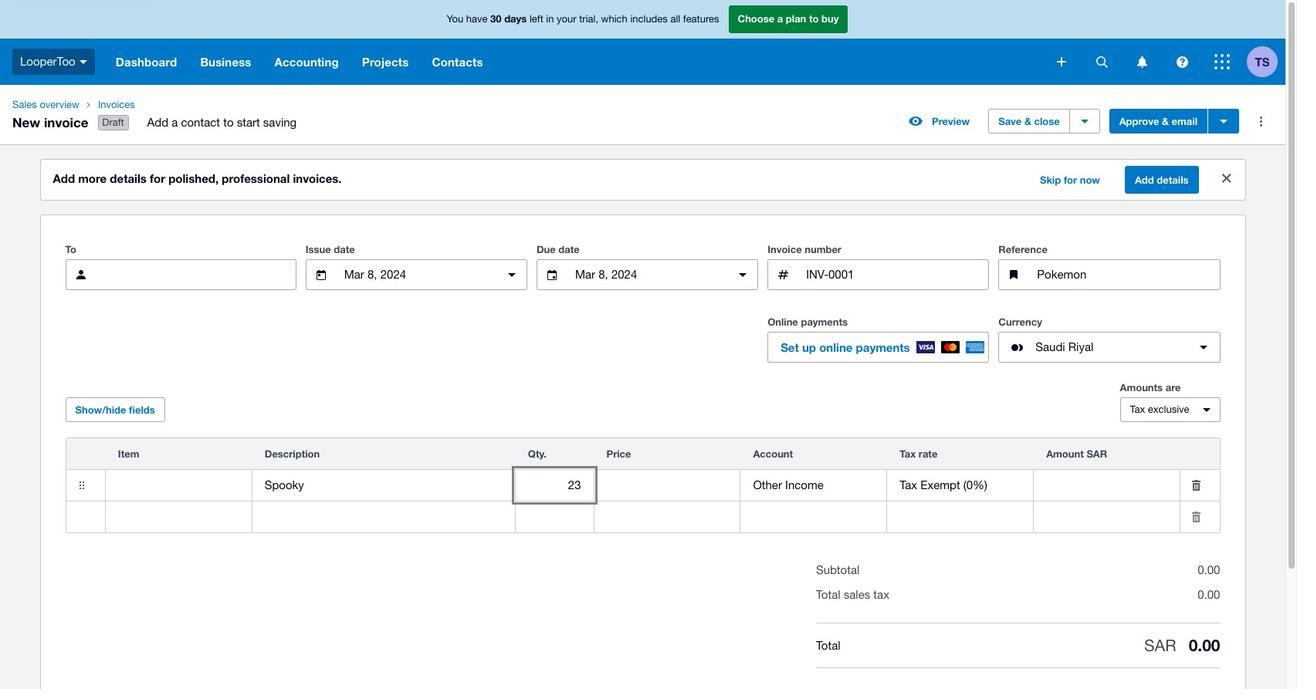 Task type: locate. For each thing, give the bounding box(es) containing it.
Spooky text field
[[252, 471, 515, 501]]

date right issue
[[334, 243, 355, 256]]

saudi riyal
[[1036, 341, 1094, 354]]

online payments
[[768, 316, 848, 328]]

for left now
[[1064, 174, 1078, 186]]

banner containing ts
[[0, 0, 1286, 85]]

1 vertical spatial remove image
[[1181, 502, 1212, 533]]

tax
[[874, 589, 890, 602]]

0 vertical spatial 0.00
[[1198, 564, 1221, 577]]

0 horizontal spatial tax
[[900, 448, 916, 460]]

0 horizontal spatial &
[[1025, 115, 1032, 128]]

0 horizontal spatial add
[[53, 172, 75, 185]]

description
[[265, 448, 320, 460]]

2 date from the left
[[559, 243, 580, 256]]

0.00 for total sales tax
[[1198, 589, 1221, 602]]

tax left "rate" on the right of page
[[900, 448, 916, 460]]

days
[[505, 13, 527, 25]]

1 horizontal spatial a
[[778, 13, 783, 25]]

save & close
[[999, 115, 1060, 128]]

ts
[[1256, 54, 1270, 68]]

0.00 for sar
[[1189, 637, 1221, 656]]

0 horizontal spatial a
[[172, 116, 178, 129]]

0 vertical spatial a
[[778, 13, 783, 25]]

1 vertical spatial sar
[[1145, 637, 1177, 655]]

more invoice options image
[[1246, 106, 1277, 137]]

total down total sales tax
[[816, 639, 841, 652]]

payments
[[801, 316, 848, 328], [856, 341, 910, 355]]

total
[[816, 589, 841, 602], [816, 639, 841, 652]]

buy
[[822, 13, 839, 25]]

1 horizontal spatial add
[[147, 116, 168, 129]]

Invoice number text field
[[805, 260, 989, 290]]

business button
[[189, 39, 263, 85]]

more date options image
[[728, 260, 759, 291]]

add left more
[[53, 172, 75, 185]]

preview
[[932, 115, 970, 128]]

0 horizontal spatial to
[[223, 116, 234, 129]]

have
[[466, 13, 488, 25]]

date
[[334, 243, 355, 256], [559, 243, 580, 256]]

Due date text field
[[574, 260, 722, 290]]

1 horizontal spatial date
[[559, 243, 580, 256]]

saving
[[263, 116, 297, 129]]

1 horizontal spatial details
[[1157, 174, 1189, 186]]

details
[[110, 172, 147, 185], [1157, 174, 1189, 186]]

add left contact
[[147, 116, 168, 129]]

a
[[778, 13, 783, 25], [172, 116, 178, 129]]

online
[[768, 316, 799, 328]]

invoice number
[[768, 243, 842, 256]]

draft
[[102, 117, 124, 128]]

1 horizontal spatial payments
[[856, 341, 910, 355]]

amounts are
[[1120, 382, 1181, 394]]

remove image
[[1181, 471, 1212, 501], [1181, 502, 1212, 533]]

preview button
[[900, 109, 980, 134]]

a for plan
[[778, 13, 783, 25]]

1 & from the left
[[1025, 115, 1032, 128]]

a left plan
[[778, 13, 783, 25]]

1 vertical spatial 0.00
[[1198, 589, 1221, 602]]

2 vertical spatial 0.00
[[1189, 637, 1221, 656]]

0 horizontal spatial date
[[334, 243, 355, 256]]

1 horizontal spatial tax
[[1131, 404, 1146, 416]]

add for add more details for polished, professional invoices.
[[53, 172, 75, 185]]

which
[[601, 13, 628, 25]]

save & close button
[[989, 109, 1070, 134]]

all
[[671, 13, 681, 25]]

a left contact
[[172, 116, 178, 129]]

&
[[1025, 115, 1032, 128], [1163, 115, 1170, 128]]

number
[[805, 243, 842, 256]]

1 vertical spatial to
[[223, 116, 234, 129]]

& right save
[[1025, 115, 1032, 128]]

accounting button
[[263, 39, 351, 85]]

contacts button
[[421, 39, 495, 85]]

drag and drop line image
[[66, 471, 97, 501]]

you have 30 days left in your trial, which includes all features
[[447, 13, 720, 25]]

0 horizontal spatial sar
[[1087, 448, 1108, 460]]

2 & from the left
[[1163, 115, 1170, 128]]

Issue date text field
[[343, 260, 490, 290]]

0 horizontal spatial payments
[[801, 316, 848, 328]]

to left start
[[223, 116, 234, 129]]

To text field
[[102, 260, 296, 290]]

projects button
[[351, 39, 421, 85]]

0 vertical spatial payments
[[801, 316, 848, 328]]

show/hide fields button
[[65, 398, 165, 423]]

1 vertical spatial total
[[816, 639, 841, 652]]

in
[[546, 13, 554, 25]]

svg image
[[1097, 56, 1108, 68], [1137, 56, 1148, 68], [1177, 56, 1188, 68], [1058, 57, 1067, 66], [79, 60, 87, 64]]

payments right the online
[[856, 341, 910, 355]]

choose
[[738, 13, 775, 25]]

amount
[[1047, 448, 1084, 460]]

add inside button
[[1136, 174, 1155, 186]]

1 vertical spatial payments
[[856, 341, 910, 355]]

total down subtotal
[[816, 589, 841, 602]]

1 date from the left
[[334, 243, 355, 256]]

0 vertical spatial to
[[810, 13, 819, 25]]

details left 'close' image
[[1157, 174, 1189, 186]]

1 vertical spatial tax
[[900, 448, 916, 460]]

skip for now button
[[1031, 168, 1110, 192]]

1 horizontal spatial to
[[810, 13, 819, 25]]

for
[[150, 172, 165, 185], [1064, 174, 1078, 186]]

invoice
[[44, 114, 88, 130]]

due date
[[537, 243, 580, 256]]

tax for tax rate
[[900, 448, 916, 460]]

1 remove image from the top
[[1181, 471, 1212, 501]]

tax inside tax exclusive popup button
[[1131, 404, 1146, 416]]

start
[[237, 116, 260, 129]]

tax inside invoice line item list element
[[900, 448, 916, 460]]

0 vertical spatial tax
[[1131, 404, 1146, 416]]

trial,
[[580, 13, 599, 25]]

add for add a contact to start saving
[[147, 116, 168, 129]]

tax exclusive
[[1131, 404, 1190, 416]]

tax
[[1131, 404, 1146, 416], [900, 448, 916, 460]]

to left buy
[[810, 13, 819, 25]]

for left polished,
[[150, 172, 165, 185]]

date right due
[[559, 243, 580, 256]]

1 vertical spatial a
[[172, 116, 178, 129]]

more line item options element
[[1181, 439, 1220, 470]]

0 vertical spatial sar
[[1087, 448, 1108, 460]]

sar inside invoice line item list element
[[1087, 448, 1108, 460]]

up
[[803, 341, 816, 355]]

invoice
[[768, 243, 802, 256]]

2 remove image from the top
[[1181, 502, 1212, 533]]

None field
[[106, 471, 252, 501], [516, 471, 594, 501], [594, 471, 740, 501], [741, 471, 887, 501], [888, 471, 1034, 501], [1034, 471, 1180, 501], [106, 503, 252, 532], [516, 503, 594, 532], [594, 503, 740, 532], [1034, 503, 1180, 532], [106, 471, 252, 501], [516, 471, 594, 501], [594, 471, 740, 501], [741, 471, 887, 501], [888, 471, 1034, 501], [1034, 471, 1180, 501], [106, 503, 252, 532], [516, 503, 594, 532], [594, 503, 740, 532], [1034, 503, 1180, 532]]

0 vertical spatial total
[[816, 589, 841, 602]]

None text field
[[252, 503, 515, 532]]

banner
[[0, 0, 1286, 85]]

1 horizontal spatial for
[[1064, 174, 1078, 186]]

0.00 for subtotal
[[1198, 564, 1221, 577]]

tax for tax exclusive
[[1131, 404, 1146, 416]]

tax down the amounts
[[1131, 404, 1146, 416]]

& for close
[[1025, 115, 1032, 128]]

1 total from the top
[[816, 589, 841, 602]]

skip for now
[[1040, 174, 1101, 186]]

invoices
[[98, 99, 135, 110]]

2 horizontal spatial add
[[1136, 174, 1155, 186]]

& left email
[[1163, 115, 1170, 128]]

projects
[[362, 55, 409, 69]]

qty.
[[528, 448, 547, 460]]

0 vertical spatial remove image
[[1181, 471, 1212, 501]]

2 total from the top
[[816, 639, 841, 652]]

details right more
[[110, 172, 147, 185]]

0 horizontal spatial for
[[150, 172, 165, 185]]

add right now
[[1136, 174, 1155, 186]]

for inside button
[[1064, 174, 1078, 186]]

skip
[[1040, 174, 1062, 186]]

1 horizontal spatial &
[[1163, 115, 1170, 128]]

to
[[810, 13, 819, 25], [223, 116, 234, 129]]

payments up the online
[[801, 316, 848, 328]]



Task type: vqa. For each thing, say whether or not it's contained in the screenshot.
Inventory item text field corresponding to description text field corresponding to Quantity Field associated with More line item options image
no



Task type: describe. For each thing, give the bounding box(es) containing it.
sales
[[844, 589, 871, 602]]

business
[[200, 55, 252, 69]]

invoices.
[[293, 172, 342, 185]]

add more details for polished, professional invoices.
[[53, 172, 342, 185]]

loopertoo button
[[0, 39, 104, 85]]

amount sar
[[1047, 448, 1108, 460]]

a for contact
[[172, 116, 178, 129]]

payments inside set up online payments popup button
[[856, 341, 910, 355]]

close image
[[1222, 174, 1232, 183]]

Reference text field
[[1036, 260, 1220, 290]]

add a contact to start saving
[[147, 116, 297, 129]]

more
[[78, 172, 107, 185]]

polished,
[[169, 172, 219, 185]]

exclusive
[[1149, 404, 1190, 416]]

approve
[[1120, 115, 1160, 128]]

to for plan
[[810, 13, 819, 25]]

save
[[999, 115, 1022, 128]]

set up online payments button
[[768, 332, 990, 363]]

dashboard
[[116, 55, 177, 69]]

are
[[1166, 382, 1181, 394]]

price
[[607, 448, 632, 460]]

total sales tax
[[816, 589, 890, 602]]

show/hide fields
[[75, 404, 155, 416]]

issue
[[306, 243, 331, 256]]

0 horizontal spatial details
[[110, 172, 147, 185]]

you
[[447, 13, 464, 25]]

contact element
[[65, 260, 296, 291]]

email
[[1172, 115, 1198, 128]]

add details
[[1136, 174, 1189, 186]]

rate
[[919, 448, 938, 460]]

more date options image
[[497, 260, 528, 291]]

invoice line item list element
[[65, 438, 1221, 534]]

sales overview link
[[6, 97, 86, 113]]

reference
[[999, 243, 1048, 256]]

issue date
[[306, 243, 355, 256]]

ts button
[[1248, 39, 1286, 85]]

close button
[[1212, 163, 1243, 194]]

to
[[65, 243, 76, 256]]

subtotal
[[816, 564, 860, 577]]

fields
[[129, 404, 155, 416]]

currency
[[999, 316, 1043, 328]]

invoice number element
[[768, 260, 990, 291]]

total for total
[[816, 639, 841, 652]]

add details button
[[1125, 166, 1199, 194]]

to for contact
[[223, 116, 234, 129]]

close
[[1035, 115, 1060, 128]]

new invoice
[[12, 114, 88, 130]]

none text field inside invoice line item list element
[[252, 503, 515, 532]]

invoices link
[[92, 97, 309, 113]]

contacts
[[432, 55, 483, 69]]

svg image inside loopertoo popup button
[[79, 60, 87, 64]]

& for email
[[1163, 115, 1170, 128]]

features
[[683, 13, 720, 25]]

svg image
[[1215, 54, 1231, 70]]

professional
[[222, 172, 290, 185]]

contact
[[181, 116, 220, 129]]

amounts
[[1120, 382, 1163, 394]]

details inside button
[[1157, 174, 1189, 186]]

item
[[118, 448, 139, 460]]

new
[[12, 114, 40, 130]]

online
[[820, 341, 853, 355]]

show/hide
[[75, 404, 126, 416]]

left
[[530, 13, 544, 25]]

account
[[753, 448, 793, 460]]

due
[[537, 243, 556, 256]]

your
[[557, 13, 577, 25]]

set up online payments
[[781, 341, 910, 355]]

choose a plan to buy
[[738, 13, 839, 25]]

date for issue date
[[334, 243, 355, 256]]

includes
[[631, 13, 668, 25]]

add for add details
[[1136, 174, 1155, 186]]

riyal
[[1069, 341, 1094, 354]]

now
[[1080, 174, 1101, 186]]

total for total sales tax
[[816, 589, 841, 602]]

overview
[[40, 99, 79, 110]]

plan
[[786, 13, 807, 25]]

sales
[[12, 99, 37, 110]]

saudi
[[1036, 341, 1066, 354]]

set
[[781, 341, 799, 355]]

1 horizontal spatial sar
[[1145, 637, 1177, 655]]

date for due date
[[559, 243, 580, 256]]

dashboard link
[[104, 39, 189, 85]]

30
[[491, 13, 502, 25]]

saudi riyal button
[[999, 332, 1221, 363]]

tax rate
[[900, 448, 938, 460]]

approve & email button
[[1110, 109, 1208, 134]]

accounting
[[275, 55, 339, 69]]

loopertoo
[[20, 55, 75, 68]]



